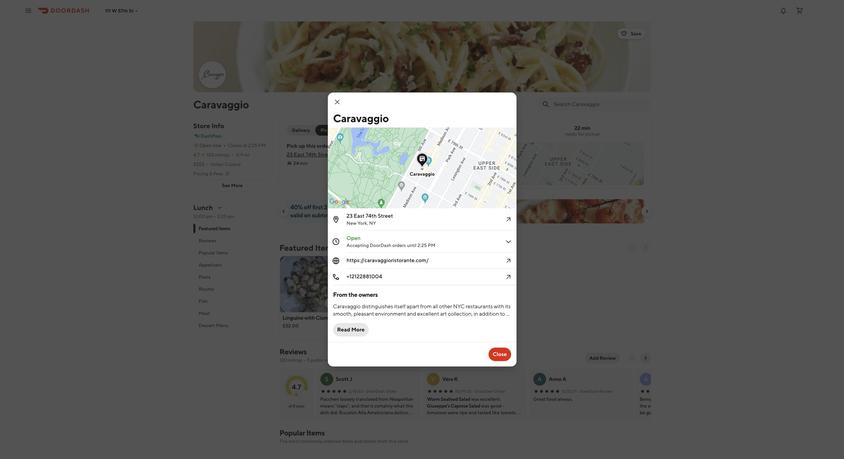 Task type: vqa. For each thing, say whether or not it's contained in the screenshot.
the bottom Popeyes
no



Task type: describe. For each thing, give the bounding box(es) containing it.
reviews for reviews 120 ratings • 5 public reviews
[[280, 348, 307, 357]]

review inside button
[[600, 356, 616, 361]]

close button
[[489, 348, 511, 362]]

$10
[[361, 204, 371, 211]]

https://caravaggioristorante.com/
[[347, 258, 429, 264]]

order inside button
[[366, 128, 379, 133]]

0 vertical spatial salad
[[459, 397, 470, 403]]

12/21/21
[[562, 389, 577, 394]]

open menu image
[[24, 7, 32, 15]]

mi
[[244, 152, 249, 158]]

select promotional banner element
[[456, 224, 475, 236]]

0 vertical spatial next button of carousel image
[[644, 209, 650, 214]]

40% off first 2 orders up to $10 off with 40welcome, valid on subtotals $15
[[290, 204, 435, 219]]

0 items, open order cart image
[[796, 7, 804, 15]]

caravaggio dialog
[[287, 93, 546, 367]]

order methods option group
[[287, 125, 341, 136]]

reviews button
[[193, 235, 272, 247]]

store
[[193, 122, 210, 130]]

74th inside 23 east 74th street new york, ny
[[366, 213, 377, 219]]

caravaggio inside 'button'
[[432, 315, 459, 322]]

vera k
[[442, 377, 458, 383]]

ordered
[[324, 439, 341, 445]]

beef carpaccio image
[[344, 256, 404, 313]]

• doordash review
[[578, 389, 613, 394]]

2 horizontal spatial a
[[644, 376, 649, 383]]

$$$$
[[193, 162, 204, 167]]

tiramisu
[[411, 315, 431, 322]]

0.9 mi
[[236, 152, 249, 158]]

close caravaggio image
[[333, 98, 341, 106]]

2 click item image from the top
[[504, 273, 513, 281]]

Item Search search field
[[554, 101, 646, 108]]

74th inside pick up this order at: 23 east 74th street
[[306, 152, 317, 158]]

first
[[312, 204, 323, 211]]

• right 2/14/23
[[364, 389, 366, 394]]

0.9
[[236, 152, 243, 158]]

beef
[[347, 315, 358, 322]]

22 min ready for pickup
[[565, 125, 600, 137]]

add review
[[590, 356, 616, 361]]

$15
[[338, 212, 347, 219]]

add review button
[[586, 353, 620, 364]]

vera
[[442, 377, 453, 383]]

pickup
[[585, 131, 600, 137]]

order
[[317, 143, 330, 149]]

street inside 23 east 74th street new york, ny
[[378, 213, 393, 219]]

• inside reviews 120 ratings • 5 public reviews
[[304, 358, 306, 363]]

open for open accepting doordash orders until 2:25 pm
[[347, 235, 361, 242]]

commonly
[[300, 439, 323, 445]]

close
[[493, 352, 507, 358]]

1 pm from the left
[[207, 214, 213, 219]]

at:
[[332, 143, 338, 149]]

caprese
[[451, 404, 468, 409]]

order for s
[[386, 389, 397, 394]]

reviews for reviews
[[199, 238, 217, 244]]

on
[[304, 212, 311, 219]]

1 horizontal spatial featured items
[[280, 243, 336, 253]]

12:00 pm - 2:25 pm
[[193, 214, 235, 219]]

featured items heading
[[280, 243, 336, 254]]

57th
[[118, 8, 128, 13]]

map region for powered by google image to the top
[[273, 89, 704, 262]]

featured inside featured items heading
[[280, 243, 314, 253]]

40%
[[290, 204, 303, 211]]

warm seafood salad giuseppe's caprese salad
[[427, 397, 481, 409]]

meat button
[[193, 308, 272, 320]]

pricing & fees button
[[193, 171, 230, 177]]

most
[[289, 439, 299, 445]]

group order
[[351, 128, 379, 133]]

Pickup radio
[[315, 125, 341, 136]]

fish button
[[193, 296, 272, 308]]

doordash for a
[[580, 389, 599, 394]]

from
[[333, 292, 347, 299]]

&
[[209, 171, 212, 177]]

st
[[129, 8, 134, 13]]

appetizers button
[[193, 259, 272, 271]]

$32.00 inside "linguine with clams $32.00"
[[283, 324, 299, 329]]

1 vertical spatial next button of carousel image
[[643, 245, 648, 251]]

closes
[[228, 143, 242, 148]]

lunch
[[193, 204, 213, 212]]

tiramisu caravaggio
[[411, 315, 459, 322]]

see more
[[222, 183, 243, 188]]

read more button
[[333, 324, 369, 337]]

previous image
[[630, 356, 635, 361]]

more for see more
[[231, 183, 243, 188]]

0 vertical spatial featured items
[[199, 226, 230, 232]]

italian
[[211, 162, 224, 167]]

save
[[631, 31, 642, 36]]

Delivery radio
[[287, 125, 320, 136]]

dashpass
[[201, 133, 222, 139]]

0 horizontal spatial featured
[[199, 226, 218, 232]]

for
[[578, 131, 584, 137]]

ratings inside reviews 120 ratings • 5 public reviews
[[288, 358, 303, 363]]

read more
[[337, 327, 365, 333]]

items inside "popular items the most commonly ordered items and dishes from this store"
[[306, 429, 325, 438]]

1 horizontal spatial 4.7
[[292, 383, 301, 391]]

add item to cart image
[[392, 301, 397, 306]]

• right 12/21/21
[[578, 389, 579, 394]]

up inside pick up this order at: 23 east 74th street
[[299, 143, 305, 149]]

appetizers
[[199, 263, 222, 268]]

anne
[[549, 377, 562, 383]]

add item to cart image for the tiramisu caravaggio image on the bottom of the page
[[456, 301, 461, 306]]

10/19/22
[[455, 389, 472, 394]]

map region for the bottom powered by google image
[[287, 93, 546, 266]]

popular items the most commonly ordered items and dishes from this store
[[280, 429, 408, 445]]

pm inside open accepting doordash orders until 2:25 pm
[[428, 243, 436, 248]]

2 click item image from the top
[[504, 257, 513, 265]]

0 vertical spatial pm
[[259, 143, 266, 148]]

reviews link
[[280, 348, 307, 357]]

store info
[[193, 122, 224, 130]]

group order button
[[347, 125, 383, 136]]

0 horizontal spatial a
[[538, 376, 542, 383]]

• right now on the left of the page
[[224, 143, 226, 148]]

40welcome,
[[394, 204, 435, 211]]

2
[[324, 204, 327, 211]]

next image
[[643, 356, 648, 361]]

• right 10/19/22
[[473, 389, 474, 394]]

linguine with clams image
[[280, 256, 340, 313]]

orders inside open accepting doordash orders until 2:25 pm
[[392, 243, 406, 248]]

read
[[337, 327, 350, 333]]

• right $$$$
[[206, 162, 208, 167]]

from the owners
[[333, 292, 378, 299]]

risotto
[[199, 287, 214, 292]]

0 horizontal spatial ratings
[[215, 152, 230, 158]]

from
[[378, 439, 388, 445]]

1 vertical spatial review
[[599, 389, 613, 394]]

v
[[431, 376, 436, 383]]

warm
[[427, 397, 440, 403]]

of 5 stars
[[289, 404, 305, 409]]

2:25 for pm
[[248, 143, 258, 148]]

24 min
[[293, 161, 308, 166]]

delivery
[[292, 128, 310, 133]]

seafood
[[441, 397, 458, 403]]

pricing
[[193, 171, 208, 177]]

popular for popular items the most commonly ordered items and dishes from this store
[[280, 429, 305, 438]]

of
[[289, 404, 292, 409]]

reviews
[[325, 358, 341, 363]]

ny
[[369, 221, 376, 226]]

the
[[280, 439, 288, 445]]

pasta button
[[193, 271, 272, 284]]

menu
[[216, 323, 229, 329]]

info
[[212, 122, 224, 130]]



Task type: locate. For each thing, give the bounding box(es) containing it.
map region containing caravaggio
[[287, 93, 546, 266]]

0 vertical spatial ratings
[[215, 152, 230, 158]]

more inside button
[[231, 183, 243, 188]]

1 vertical spatial click item image
[[504, 273, 513, 281]]

5
[[307, 358, 310, 363], [293, 404, 295, 409]]

off right $10 at the top of page
[[372, 204, 380, 211]]

0 vertical spatial click item image
[[504, 216, 513, 224]]

min
[[582, 125, 591, 131], [300, 161, 308, 166]]

0 vertical spatial 23
[[287, 152, 293, 158]]

powered by google image up to
[[345, 176, 365, 183]]

1 horizontal spatial open
[[347, 235, 361, 242]]

4.7
[[193, 152, 200, 158], [292, 383, 301, 391]]

owners
[[359, 292, 378, 299]]

0 horizontal spatial reviews
[[199, 238, 217, 244]]

pick up this order at: 23 east 74th street
[[287, 143, 338, 158]]

0 horizontal spatial pm
[[259, 143, 266, 148]]

min for 24
[[300, 161, 308, 166]]

pickup
[[321, 128, 336, 133]]

2 vertical spatial 2:25
[[418, 243, 427, 248]]

street inside pick up this order at: 23 east 74th street
[[318, 152, 333, 158]]

0 vertical spatial review
[[600, 356, 616, 361]]

open down dashpass
[[199, 143, 212, 148]]

popular for popular items
[[199, 250, 216, 256]]

1 vertical spatial powered by google image
[[330, 199, 349, 206]]

items left the accepting
[[315, 243, 336, 253]]

1 vertical spatial ratings
[[288, 358, 303, 363]]

0 vertical spatial more
[[231, 183, 243, 188]]

1 vertical spatial reviews
[[280, 348, 307, 357]]

23 inside pick up this order at: 23 east 74th street
[[287, 152, 293, 158]]

a
[[538, 376, 542, 383], [644, 376, 649, 383], [563, 377, 567, 383]]

0 vertical spatial up
[[299, 143, 305, 149]]

east inside pick up this order at: 23 east 74th street
[[294, 152, 305, 158]]

1 horizontal spatial min
[[582, 125, 591, 131]]

pm
[[207, 214, 213, 219], [228, 214, 235, 219]]

doordash inside open accepting doordash orders until 2:25 pm
[[370, 243, 392, 248]]

beef carpaccio $32.00
[[347, 315, 383, 329]]

pm right until
[[428, 243, 436, 248]]

with inside "linguine with clams $32.00"
[[305, 315, 315, 322]]

at
[[243, 143, 247, 148]]

2 pm from the left
[[228, 214, 235, 219]]

0 vertical spatial 74th
[[306, 152, 317, 158]]

0 vertical spatial 4.7
[[193, 152, 200, 158]]

0 vertical spatial this
[[306, 143, 316, 149]]

next button of carousel image
[[644, 209, 650, 214], [643, 245, 648, 251]]

store
[[398, 439, 408, 445]]

0 horizontal spatial min
[[300, 161, 308, 166]]

4.7 up $$$$
[[193, 152, 200, 158]]

open inside open accepting doordash orders until 2:25 pm
[[347, 235, 361, 242]]

giuseppe's
[[427, 404, 450, 409]]

• doordash order for v
[[473, 389, 506, 394]]

fish
[[199, 299, 208, 304]]

1 horizontal spatial popular
[[280, 429, 305, 438]]

items up appetizers button
[[216, 250, 228, 256]]

with left clams
[[305, 315, 315, 322]]

featured down 'valid'
[[280, 243, 314, 253]]

salad down 10/19/22
[[459, 397, 470, 403]]

doordash right 12/21/21
[[580, 389, 599, 394]]

previous button of carousel image
[[281, 209, 286, 214]]

0 horizontal spatial order
[[366, 128, 379, 133]]

warm seafood salad button
[[427, 396, 470, 403]]

doordash
[[370, 243, 392, 248], [366, 389, 385, 394], [475, 389, 494, 394], [580, 389, 599, 394]]

pricing & fees
[[193, 171, 223, 177]]

0 horizontal spatial more
[[231, 183, 243, 188]]

0 vertical spatial featured
[[199, 226, 218, 232]]

5 right of
[[293, 404, 295, 409]]

ready
[[565, 131, 578, 137]]

to
[[355, 204, 360, 211]]

caravaggio
[[193, 98, 249, 111], [333, 112, 389, 125], [410, 172, 435, 177], [410, 172, 435, 177], [432, 315, 459, 322]]

salad right caprese at bottom right
[[469, 404, 481, 409]]

stars
[[296, 404, 305, 409]]

1 vertical spatial street
[[378, 213, 393, 219]]

1 horizontal spatial reviews
[[280, 348, 307, 357]]

scott
[[336, 377, 349, 383]]

add item to cart image up clams
[[328, 301, 333, 306]]

1 horizontal spatial order
[[386, 389, 397, 394]]

23 east 74th street new york, ny
[[347, 213, 393, 226]]

items inside button
[[216, 250, 228, 256]]

east inside 23 east 74th street new york, ny
[[354, 213, 365, 219]]

doordash right 10/19/22
[[475, 389, 494, 394]]

up inside 40% off first 2 orders up to $10 off with 40welcome, valid on subtotals $15
[[347, 204, 354, 211]]

0 horizontal spatial $32.00
[[283, 324, 299, 329]]

0 horizontal spatial 5
[[293, 404, 295, 409]]

0 horizontal spatial off
[[304, 204, 311, 211]]

0 horizontal spatial 4.7
[[193, 152, 200, 158]]

0 horizontal spatial 23
[[287, 152, 293, 158]]

popular inside button
[[199, 250, 216, 256]]

1 horizontal spatial 2:25
[[248, 143, 258, 148]]

0 vertical spatial with
[[381, 204, 393, 211]]

orders up '$15'
[[328, 204, 345, 211]]

120 down open now
[[207, 152, 214, 158]]

1 vertical spatial open
[[347, 235, 361, 242]]

5 inside reviews 120 ratings • 5 public reviews
[[307, 358, 310, 363]]

a right anne
[[563, 377, 567, 383]]

1 vertical spatial east
[[354, 213, 365, 219]]

this
[[306, 143, 316, 149], [389, 439, 397, 445]]

open accepting doordash orders until 2:25 pm
[[347, 235, 436, 248]]

24
[[293, 161, 299, 166]]

reviews up the popular items on the left
[[199, 238, 217, 244]]

min for 22
[[582, 125, 591, 131]]

doordash right 2/14/23
[[366, 389, 385, 394]]

add
[[590, 356, 599, 361]]

2:25 right '-'
[[217, 214, 227, 219]]

-
[[214, 214, 216, 219]]

1 vertical spatial salad
[[469, 404, 481, 409]]

2:25
[[248, 143, 258, 148], [217, 214, 227, 219], [418, 243, 427, 248]]

k
[[454, 377, 458, 383]]

5 left public
[[307, 358, 310, 363]]

save button
[[618, 28, 646, 39]]

this right from
[[389, 439, 397, 445]]

order for v
[[494, 389, 506, 394]]

off
[[304, 204, 311, 211], [372, 204, 380, 211]]

this inside "popular items the most commonly ordered items and dishes from this store"
[[389, 439, 397, 445]]

pm right at
[[259, 143, 266, 148]]

items up commonly
[[306, 429, 325, 438]]

2 • doordash order from the left
[[473, 389, 506, 394]]

ratings down reviews link
[[288, 358, 303, 363]]

caravaggio image
[[193, 22, 651, 92], [199, 62, 225, 88]]

0 vertical spatial east
[[294, 152, 305, 158]]

1 horizontal spatial this
[[389, 439, 397, 445]]

2 $32.00 from the left
[[347, 324, 363, 329]]

1 horizontal spatial 74th
[[366, 213, 377, 219]]

1 vertical spatial 5
[[293, 404, 295, 409]]

$$$$ • italian cuisine
[[193, 162, 241, 167]]

74th up ny at the top of page
[[366, 213, 377, 219]]

1 vertical spatial 74th
[[366, 213, 377, 219]]

a down next image
[[644, 376, 649, 383]]

review right the add
[[600, 356, 616, 361]]

0 vertical spatial 5
[[307, 358, 310, 363]]

more down beef on the left of the page
[[352, 327, 365, 333]]

0 horizontal spatial up
[[299, 143, 305, 149]]

0 horizontal spatial featured items
[[199, 226, 230, 232]]

2:25 inside open accepting doordash orders until 2:25 pm
[[418, 243, 427, 248]]

more right see
[[231, 183, 243, 188]]

tiramisu caravaggio image
[[408, 256, 468, 313]]

with inside 40% off first 2 orders up to $10 off with 40welcome, valid on subtotals $15
[[381, 204, 393, 211]]

notification bell image
[[780, 7, 788, 15]]

74th
[[306, 152, 317, 158], [366, 213, 377, 219]]

0 horizontal spatial this
[[306, 143, 316, 149]]

the
[[349, 292, 358, 299]]

reviews inside reviews button
[[199, 238, 217, 244]]

23 up new
[[347, 213, 353, 219]]

more inside button
[[352, 327, 365, 333]]

popular inside "popular items the most commonly ordered items and dishes from this store"
[[280, 429, 305, 438]]

open up the accepting
[[347, 235, 361, 242]]

1 click item image from the top
[[504, 216, 513, 224]]

items inside heading
[[315, 243, 336, 253]]

120 ratings •
[[207, 152, 234, 158]]

0 horizontal spatial with
[[305, 315, 315, 322]]

featured items down on
[[280, 243, 336, 253]]

$32.00 down linguine
[[283, 324, 299, 329]]

0 vertical spatial 120
[[207, 152, 214, 158]]

click item image
[[504, 216, 513, 224], [504, 273, 513, 281]]

orders inside 40% off first 2 orders up to $10 off with 40welcome, valid on subtotals $15
[[328, 204, 345, 211]]

j
[[350, 377, 352, 383]]

1 vertical spatial featured items
[[280, 243, 336, 253]]

valid
[[290, 212, 303, 219]]

2 horizontal spatial 2:25
[[418, 243, 427, 248]]

2 add item to cart image from the left
[[456, 301, 461, 306]]

1 vertical spatial min
[[300, 161, 308, 166]]

1 vertical spatial up
[[347, 204, 354, 211]]

review
[[600, 356, 616, 361], [599, 389, 613, 394]]

off up on
[[304, 204, 311, 211]]

doordash up https://caravaggioristorante.com/
[[370, 243, 392, 248]]

popular items button
[[193, 247, 272, 259]]

1 horizontal spatial east
[[354, 213, 365, 219]]

powered by google image up '$15'
[[330, 199, 349, 206]]

min right '24'
[[300, 161, 308, 166]]

1 horizontal spatial pm
[[228, 214, 235, 219]]

0 horizontal spatial orders
[[328, 204, 345, 211]]

0 horizontal spatial east
[[294, 152, 305, 158]]

1 horizontal spatial with
[[381, 204, 393, 211]]

anne a
[[549, 377, 567, 383]]

0 horizontal spatial • doordash order
[[364, 389, 397, 394]]

1 vertical spatial more
[[352, 327, 365, 333]]

1 vertical spatial 120
[[280, 358, 287, 363]]

this inside pick up this order at: 23 east 74th street
[[306, 143, 316, 149]]

and
[[354, 439, 362, 445]]

1 add item to cart image from the left
[[328, 301, 333, 306]]

1 horizontal spatial 5
[[307, 358, 310, 363]]

• doordash order for s
[[364, 389, 397, 394]]

1 vertical spatial this
[[389, 439, 397, 445]]

$32.00
[[283, 324, 299, 329], [347, 324, 363, 329]]

s
[[325, 376, 329, 383]]

reviews down "linguine with clams $32.00" at left bottom
[[280, 348, 307, 357]]

open now
[[199, 143, 222, 148]]

• doordash order right 2/14/23
[[364, 389, 397, 394]]

popular up the most
[[280, 429, 305, 438]]

doordash for v
[[475, 389, 494, 394]]

york,
[[358, 221, 368, 226]]

1 horizontal spatial up
[[347, 204, 354, 211]]

map region
[[273, 89, 704, 262], [287, 93, 546, 266]]

23 east 74th street link
[[287, 152, 333, 158]]

1 click item image from the top
[[504, 238, 513, 246]]

subtotals
[[312, 212, 337, 219]]

1 horizontal spatial pm
[[428, 243, 436, 248]]

1 $32.00 from the left
[[283, 324, 299, 329]]

featured down 12:00 pm - 2:25 pm on the left
[[199, 226, 218, 232]]

0 vertical spatial powered by google image
[[345, 176, 365, 183]]

4.7 up of 5 stars
[[292, 383, 301, 391]]

1 • doordash order from the left
[[364, 389, 397, 394]]

popular up appetizers
[[199, 250, 216, 256]]

2:25 for pm
[[217, 214, 227, 219]]

2 horizontal spatial order
[[494, 389, 506, 394]]

0 horizontal spatial pm
[[207, 214, 213, 219]]

23
[[287, 152, 293, 158], [347, 213, 353, 219]]

• left public
[[304, 358, 306, 363]]

0 vertical spatial popular
[[199, 250, 216, 256]]

2:25 right until
[[418, 243, 427, 248]]

1 horizontal spatial • doordash order
[[473, 389, 506, 394]]

popular
[[199, 250, 216, 256], [280, 429, 305, 438]]

with
[[381, 204, 393, 211], [305, 315, 315, 322]]

featured items down 12:00 pm - 2:25 pm on the left
[[199, 226, 230, 232]]

min right 22
[[582, 125, 591, 131]]

0 horizontal spatial 120
[[207, 152, 214, 158]]

0 vertical spatial 2:25
[[248, 143, 258, 148]]

1 vertical spatial popular
[[280, 429, 305, 438]]

1 vertical spatial 4.7
[[292, 383, 301, 391]]

click item image
[[504, 238, 513, 246], [504, 257, 513, 265]]

2:25 right at
[[248, 143, 258, 148]]

dessert
[[199, 323, 215, 329]]

+12122881004
[[347, 274, 382, 280]]

accepting
[[347, 243, 369, 248]]

120 down reviews link
[[280, 358, 287, 363]]

23 down pick
[[287, 152, 293, 158]]

1 horizontal spatial 120
[[280, 358, 287, 363]]

23 inside 23 east 74th street new york, ny
[[347, 213, 353, 219]]

reviews inside reviews 120 ratings • 5 public reviews
[[280, 348, 307, 357]]

pm right '-'
[[228, 214, 235, 219]]

$32.00 down beef on the left of the page
[[347, 324, 363, 329]]

111
[[105, 8, 111, 13]]

• closes at 2:25 pm
[[224, 143, 266, 148]]

• doordash order right 10/19/22
[[473, 389, 506, 394]]

popular items
[[199, 250, 228, 256]]

1 vertical spatial featured
[[280, 243, 314, 253]]

up right pick
[[299, 143, 305, 149]]

dessert menu
[[199, 323, 229, 329]]

featured
[[199, 226, 218, 232], [280, 243, 314, 253]]

12:00
[[193, 214, 206, 219]]

0 vertical spatial click item image
[[504, 238, 513, 246]]

74th up the 24 min
[[306, 152, 317, 158]]

previous button of carousel image
[[630, 245, 635, 251]]

pasta
[[199, 275, 211, 280]]

until
[[407, 243, 417, 248]]

tiramisu caravaggio button
[[408, 256, 468, 340]]

0 horizontal spatial add item to cart image
[[328, 301, 333, 306]]

add item to cart image up 'tiramisu caravaggio'
[[456, 301, 461, 306]]

1 horizontal spatial a
[[563, 377, 567, 383]]

up left to
[[347, 204, 354, 211]]

$32.00 inside "beef carpaccio $32.00"
[[347, 324, 363, 329]]

dessert menu button
[[193, 320, 272, 332]]

0 horizontal spatial open
[[199, 143, 212, 148]]

east up the 24 min
[[294, 152, 305, 158]]

1 vertical spatial 2:25
[[217, 214, 227, 219]]

min inside 22 min ready for pickup
[[582, 125, 591, 131]]

1 vertical spatial 23
[[347, 213, 353, 219]]

more for read more
[[352, 327, 365, 333]]

0 vertical spatial orders
[[328, 204, 345, 211]]

1 horizontal spatial ratings
[[288, 358, 303, 363]]

1 horizontal spatial featured
[[280, 243, 314, 253]]

doordash for s
[[366, 389, 385, 394]]

0 vertical spatial open
[[199, 143, 212, 148]]

0 horizontal spatial street
[[318, 152, 333, 158]]

open for open now
[[199, 143, 212, 148]]

add item to cart image
[[328, 301, 333, 306], [456, 301, 461, 306]]

0 vertical spatial reviews
[[199, 238, 217, 244]]

1 horizontal spatial 23
[[347, 213, 353, 219]]

review down add review button
[[599, 389, 613, 394]]

2 off from the left
[[372, 204, 380, 211]]

1 vertical spatial click item image
[[504, 257, 513, 265]]

with right $10 at the top of page
[[381, 204, 393, 211]]

0 horizontal spatial popular
[[199, 250, 216, 256]]

orders left until
[[392, 243, 406, 248]]

dishes
[[363, 439, 377, 445]]

scott j
[[336, 377, 352, 383]]

featured items
[[199, 226, 230, 232], [280, 243, 336, 253]]

items up reviews button
[[219, 226, 230, 232]]

see
[[222, 183, 230, 188]]

ratings up italian
[[215, 152, 230, 158]]

east up york,
[[354, 213, 365, 219]]

add item to cart image for linguine with clams image
[[328, 301, 333, 306]]

a left anne
[[538, 376, 542, 383]]

this up 23 east 74th street "link" at the top left of the page
[[306, 143, 316, 149]]

open
[[199, 143, 212, 148], [347, 235, 361, 242]]

powered by google image
[[345, 176, 365, 183], [330, 199, 349, 206]]

1 off from the left
[[304, 204, 311, 211]]

reviews 120 ratings • 5 public reviews
[[280, 348, 341, 363]]

120 inside reviews 120 ratings • 5 public reviews
[[280, 358, 287, 363]]

• left 0.9
[[232, 152, 234, 158]]

pm left '-'
[[207, 214, 213, 219]]

1 horizontal spatial $32.00
[[347, 324, 363, 329]]

22
[[575, 125, 581, 131]]

1 horizontal spatial orders
[[392, 243, 406, 248]]



